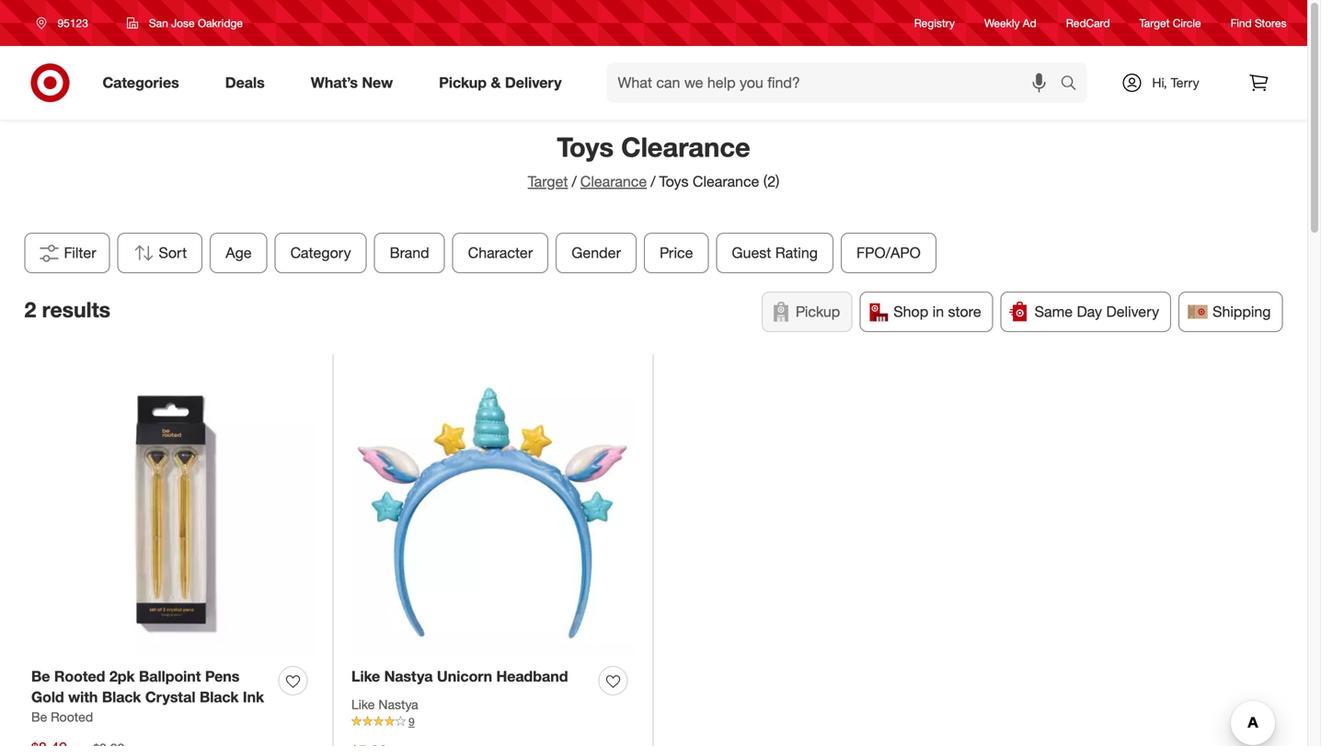 Task type: describe. For each thing, give the bounding box(es) containing it.
clearance right target link
[[581, 173, 647, 191]]

9
[[409, 715, 415, 729]]

unicorn
[[437, 668, 493, 686]]

find stores link
[[1231, 15, 1287, 31]]

character
[[468, 244, 533, 262]]

filter
[[64, 244, 96, 262]]

1 horizontal spatial target
[[1140, 16, 1170, 30]]

ballpoint
[[139, 668, 201, 686]]

crystal
[[145, 689, 196, 707]]

terry
[[1172, 75, 1200, 91]]

fpo/apo
[[857, 244, 921, 262]]

find stores
[[1231, 16, 1287, 30]]

age button
[[210, 233, 268, 273]]

shop
[[894, 303, 929, 321]]

like nastya unicorn headband link
[[352, 666, 569, 687]]

age
[[226, 244, 252, 262]]

sort
[[159, 244, 187, 262]]

toys clearance target / clearance / toys clearance (2)
[[528, 131, 780, 191]]

brand
[[390, 244, 430, 262]]

oakridge
[[198, 16, 243, 30]]

jose
[[171, 16, 195, 30]]

find
[[1231, 16, 1253, 30]]

2pk
[[109, 668, 135, 686]]

deals link
[[210, 63, 288, 103]]

gender button
[[556, 233, 637, 273]]

pickup & delivery
[[439, 74, 562, 92]]

brand button
[[374, 233, 445, 273]]

redcard link
[[1067, 15, 1111, 31]]

95123
[[58, 16, 88, 30]]

weekly
[[985, 16, 1020, 30]]

character button
[[453, 233, 549, 273]]

registry link
[[915, 15, 956, 31]]

ad
[[1024, 16, 1037, 30]]

target circle link
[[1140, 15, 1202, 31]]

pickup & delivery link
[[424, 63, 585, 103]]

clearance link
[[581, 173, 647, 191]]

2 black from the left
[[200, 689, 239, 707]]

new
[[362, 74, 393, 92]]

like for like nastya
[[352, 697, 375, 713]]

shipping button
[[1179, 292, 1284, 332]]

be rooted link
[[31, 708, 93, 727]]

like for like nastya unicorn headband
[[352, 668, 380, 686]]

san jose oakridge
[[149, 16, 243, 30]]

target link
[[528, 173, 568, 191]]

same
[[1035, 303, 1073, 321]]

be for be rooted
[[31, 709, 47, 725]]

what's
[[311, 74, 358, 92]]

1 black from the left
[[102, 689, 141, 707]]

search
[[1053, 76, 1097, 94]]

like nastya
[[352, 697, 419, 713]]

san jose oakridge button
[[115, 6, 255, 40]]

delivery for pickup & delivery
[[505, 74, 562, 92]]

registry
[[915, 16, 956, 30]]

circle
[[1173, 16, 1202, 30]]

what's new link
[[295, 63, 416, 103]]

95123 button
[[24, 6, 108, 40]]

nastya for like nastya
[[379, 697, 419, 713]]

pickup button
[[762, 292, 853, 332]]

fpo/apo button
[[841, 233, 937, 273]]

results
[[42, 297, 110, 323]]

price
[[660, 244, 694, 262]]

weekly ad link
[[985, 15, 1037, 31]]



Task type: vqa. For each thing, say whether or not it's contained in the screenshot.
BE within Be Rooted 2pk Ballpoint Pens Gold with Black Crystal Black Ink
yes



Task type: locate. For each thing, give the bounding box(es) containing it.
(2)
[[764, 173, 780, 191]]

target circle
[[1140, 16, 1202, 30]]

rooted for be rooted 2pk ballpoint pens gold with black crystal black ink
[[54, 668, 105, 686]]

0 horizontal spatial pickup
[[439, 74, 487, 92]]

/
[[572, 173, 577, 191], [651, 173, 656, 191]]

&
[[491, 74, 501, 92]]

pens
[[205, 668, 240, 686]]

pickup for pickup & delivery
[[439, 74, 487, 92]]

weekly ad
[[985, 16, 1037, 30]]

store
[[949, 303, 982, 321]]

like nastya unicorn headband image
[[352, 372, 635, 656], [352, 372, 635, 656]]

be rooted 2pk ballpoint pens gold with black crystal black ink link
[[31, 666, 272, 708]]

guest rating button
[[717, 233, 834, 273]]

pickup for pickup
[[796, 303, 841, 321]]

1 horizontal spatial black
[[200, 689, 239, 707]]

1 vertical spatial be
[[31, 709, 47, 725]]

like
[[352, 668, 380, 686], [352, 697, 375, 713]]

nastya up like nastya
[[384, 668, 433, 686]]

rooted up the 'with' on the left of the page
[[54, 668, 105, 686]]

nastya
[[384, 668, 433, 686], [379, 697, 419, 713]]

toys up clearance link
[[557, 131, 614, 163]]

target left clearance link
[[528, 173, 568, 191]]

black
[[102, 689, 141, 707], [200, 689, 239, 707]]

nastya for like nastya unicorn headband
[[384, 668, 433, 686]]

1 vertical spatial pickup
[[796, 303, 841, 321]]

stores
[[1256, 16, 1287, 30]]

rooted inside be rooted 2pk ballpoint pens gold with black crystal black ink
[[54, 668, 105, 686]]

sort button
[[117, 233, 203, 273]]

target inside toys clearance target / clearance / toys clearance (2)
[[528, 173, 568, 191]]

1 vertical spatial target
[[528, 173, 568, 191]]

0 vertical spatial rooted
[[54, 668, 105, 686]]

pickup left &
[[439, 74, 487, 92]]

like nastya unicorn headband
[[352, 668, 569, 686]]

What can we help you find? suggestions appear below search field
[[607, 63, 1066, 103]]

1 horizontal spatial /
[[651, 173, 656, 191]]

nastya up 9
[[379, 697, 419, 713]]

2
[[24, 297, 36, 323]]

headband
[[497, 668, 569, 686]]

rooted for be rooted
[[51, 709, 93, 725]]

1 like from the top
[[352, 668, 380, 686]]

1 horizontal spatial toys
[[660, 173, 689, 191]]

be
[[31, 668, 50, 686], [31, 709, 47, 725]]

toys right clearance link
[[660, 173, 689, 191]]

0 horizontal spatial delivery
[[505, 74, 562, 92]]

target left circle
[[1140, 16, 1170, 30]]

same day delivery button
[[1001, 292, 1172, 332]]

rooted inside be rooted link
[[51, 709, 93, 725]]

0 vertical spatial pickup
[[439, 74, 487, 92]]

clearance
[[621, 131, 751, 163], [581, 173, 647, 191], [693, 173, 760, 191]]

san
[[149, 16, 168, 30]]

1 horizontal spatial delivery
[[1107, 303, 1160, 321]]

2 / from the left
[[651, 173, 656, 191]]

toys
[[557, 131, 614, 163], [660, 173, 689, 191]]

be rooted
[[31, 709, 93, 725]]

0 vertical spatial toys
[[557, 131, 614, 163]]

in
[[933, 303, 945, 321]]

0 horizontal spatial toys
[[557, 131, 614, 163]]

2 like from the top
[[352, 697, 375, 713]]

price button
[[644, 233, 709, 273]]

categories
[[103, 74, 179, 92]]

0 vertical spatial target
[[1140, 16, 1170, 30]]

black down pens at the left bottom of page
[[200, 689, 239, 707]]

shop in store button
[[860, 292, 994, 332]]

category button
[[275, 233, 367, 273]]

1 vertical spatial like
[[352, 697, 375, 713]]

0 horizontal spatial black
[[102, 689, 141, 707]]

pickup down rating
[[796, 303, 841, 321]]

categories link
[[87, 63, 202, 103]]

category
[[291, 244, 351, 262]]

9 link
[[352, 714, 635, 730]]

with
[[68, 689, 98, 707]]

deals
[[225, 74, 265, 92]]

1 be from the top
[[31, 668, 50, 686]]

1 vertical spatial delivery
[[1107, 303, 1160, 321]]

shop in store
[[894, 303, 982, 321]]

delivery inside button
[[1107, 303, 1160, 321]]

2 be from the top
[[31, 709, 47, 725]]

delivery
[[505, 74, 562, 92], [1107, 303, 1160, 321]]

0 horizontal spatial target
[[528, 173, 568, 191]]

0 horizontal spatial /
[[572, 173, 577, 191]]

ink
[[243, 689, 264, 707]]

clearance up clearance link
[[621, 131, 751, 163]]

delivery right &
[[505, 74, 562, 92]]

hi,
[[1153, 75, 1168, 91]]

gold
[[31, 689, 64, 707]]

1 vertical spatial rooted
[[51, 709, 93, 725]]

hi, terry
[[1153, 75, 1200, 91]]

1 vertical spatial nastya
[[379, 697, 419, 713]]

0 vertical spatial be
[[31, 668, 50, 686]]

nastya inside "link"
[[384, 668, 433, 686]]

search button
[[1053, 63, 1097, 107]]

rooted down the 'with' on the left of the page
[[51, 709, 93, 725]]

0 vertical spatial like
[[352, 668, 380, 686]]

clearance left (2)
[[693, 173, 760, 191]]

2 results
[[24, 297, 110, 323]]

be for be rooted 2pk ballpoint pens gold with black crystal black ink
[[31, 668, 50, 686]]

black down 2pk in the left bottom of the page
[[102, 689, 141, 707]]

filter button
[[24, 233, 110, 273]]

be inside be rooted 2pk ballpoint pens gold with black crystal black ink
[[31, 668, 50, 686]]

day
[[1078, 303, 1103, 321]]

rating
[[776, 244, 818, 262]]

guest rating
[[732, 244, 818, 262]]

shipping
[[1213, 303, 1272, 321]]

/ right clearance link
[[651, 173, 656, 191]]

be rooted 2pk ballpoint pens gold with black crystal black ink
[[31, 668, 264, 707]]

1 horizontal spatial pickup
[[796, 303, 841, 321]]

be down gold in the bottom of the page
[[31, 709, 47, 725]]

delivery right the day
[[1107, 303, 1160, 321]]

be up gold in the bottom of the page
[[31, 668, 50, 686]]

what's new
[[311, 74, 393, 92]]

delivery for same day delivery
[[1107, 303, 1160, 321]]

1 / from the left
[[572, 173, 577, 191]]

gender
[[572, 244, 621, 262]]

0 vertical spatial delivery
[[505, 74, 562, 92]]

rooted
[[54, 668, 105, 686], [51, 709, 93, 725]]

redcard
[[1067, 16, 1111, 30]]

1 vertical spatial toys
[[660, 173, 689, 191]]

guest
[[732, 244, 772, 262]]

/ right target link
[[572, 173, 577, 191]]

0 vertical spatial nastya
[[384, 668, 433, 686]]

like inside "link"
[[352, 668, 380, 686]]

be rooted 2pk ballpoint pens gold with black crystal black ink image
[[31, 372, 315, 656], [31, 372, 315, 656]]

same day delivery
[[1035, 303, 1160, 321]]

like nastya link
[[352, 696, 419, 714]]

pickup inside button
[[796, 303, 841, 321]]



